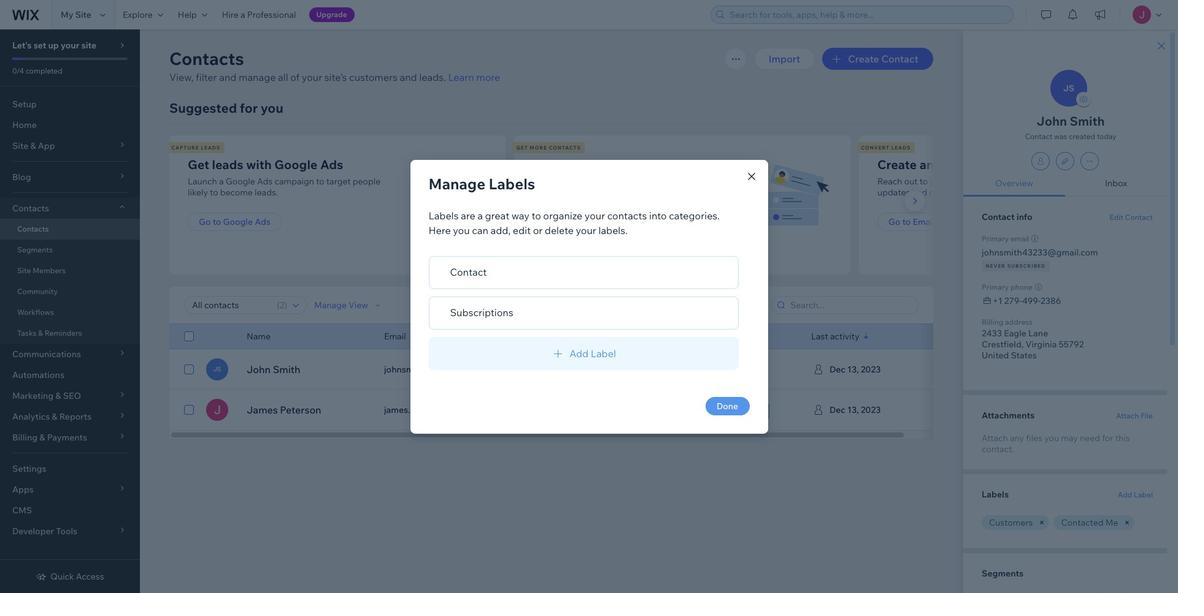 Task type: locate. For each thing, give the bounding box(es) containing it.
hire a professional
[[222, 9, 296, 20]]

and right customers
[[400, 71, 417, 83]]

create down search for tools, apps, help & more... field
[[848, 53, 879, 65]]

labels up here
[[429, 210, 459, 222]]

to down become
[[213, 217, 221, 228]]

or right gmail
[[703, 176, 711, 187]]

add label button down address
[[551, 346, 616, 361]]

contact inside john smith contact was created today
[[1025, 132, 1053, 141]]

labels are a great way to organize your contacts into categories. here you can add, edit or delete your labels.
[[429, 210, 720, 237]]

1 vertical spatial contacts
[[607, 210, 647, 222]]

settings link
[[0, 459, 140, 480]]

contact down search for tools, apps, help & more... field
[[881, 53, 919, 65]]

attach
[[1116, 412, 1139, 421], [982, 433, 1008, 444]]

create up reach
[[877, 157, 917, 172]]

+1 down "phone"
[[491, 364, 501, 376]]

you inside labels are a great way to organize your contacts into categories. here you can add, edit or delete your labels.
[[453, 224, 470, 237]]

0 horizontal spatial for
[[240, 100, 258, 116]]

site inside sidebar element
[[17, 266, 31, 276]]

1 dec 13, 2023 from the top
[[830, 364, 881, 376]]

1 horizontal spatial 2386
[[1041, 296, 1061, 307]]

0 horizontal spatial or
[[533, 224, 543, 237]]

or inside labels are a great way to organize your contacts into categories. here you can add, edit or delete your labels.
[[533, 224, 543, 237]]

with inside create an email campaign reach out to your subscribers with newsletters, updates and more.
[[998, 176, 1015, 187]]

0 horizontal spatial email
[[384, 331, 406, 342]]

contact right edit at the top right
[[1125, 213, 1153, 222]]

attach inside attach file button
[[1116, 412, 1139, 421]]

your right of
[[302, 71, 322, 83]]

0 vertical spatial for
[[240, 100, 258, 116]]

add label up the me
[[1118, 491, 1153, 500]]

0 vertical spatial email
[[937, 157, 968, 172]]

john inside john smith contact was created today
[[1037, 114, 1067, 129]]

johnsmith43233@gmail.com up subscribed
[[982, 247, 1098, 258]]

automations link
[[0, 365, 140, 386]]

2 primary from the top
[[982, 283, 1009, 292]]

1 vertical spatial attach
[[982, 433, 1008, 444]]

all
[[278, 71, 288, 83]]

lane
[[1028, 328, 1048, 339]]

contacts inside labels are a great way to organize your contacts into categories. here you can add, edit or delete your labels.
[[607, 210, 647, 222]]

james peterson
[[247, 404, 321, 417]]

0 vertical spatial label
[[591, 348, 616, 360]]

+1 279-499-2386 down "phone"
[[491, 364, 559, 376]]

to inside button
[[902, 217, 911, 228]]

become
[[220, 187, 253, 198]]

add label button up the me
[[1118, 490, 1153, 501]]

smith for john smith contact was created today
[[1070, 114, 1105, 129]]

1 horizontal spatial +1
[[993, 296, 1002, 307]]

js up james peterson image
[[213, 366, 221, 374]]

upgrade button
[[309, 7, 355, 22]]

1 horizontal spatial johnsmith43233@gmail.com
[[982, 247, 1098, 258]]

campaign left target
[[275, 176, 314, 187]]

subscribed
[[1007, 263, 1046, 269]]

0 vertical spatial campaign
[[971, 157, 1029, 172]]

leads. left learn
[[419, 71, 446, 83]]

1 horizontal spatial 499-
[[1022, 296, 1041, 307]]

smith inside john smith contact was created today
[[1070, 114, 1105, 129]]

labels up customers
[[982, 490, 1009, 501]]

0 horizontal spatial site
[[17, 266, 31, 276]]

johnsmith43233@gmail.com for johnsmith43233@gmail.com never subscribed
[[982, 247, 1098, 258]]

2 vertical spatial site
[[712, 407, 728, 415]]

contact left was
[[1025, 132, 1053, 141]]

segments down customers
[[982, 569, 1024, 580]]

import inside button
[[769, 53, 800, 65]]

create inside button
[[848, 53, 879, 65]]

0 vertical spatial you
[[261, 100, 283, 116]]

leads up get
[[201, 145, 220, 151]]

0 horizontal spatial leads
[[201, 145, 220, 151]]

0 vertical spatial 2023
[[861, 364, 881, 376]]

0 vertical spatial dec
[[830, 364, 845, 376]]

john up was
[[1037, 114, 1067, 129]]

upgrade
[[316, 10, 347, 19]]

contacts left by
[[551, 176, 586, 187]]

or inside the grow your contact list add contacts by importing them via gmail or a csv file.
[[703, 176, 711, 187]]

1 horizontal spatial attach
[[1116, 412, 1139, 421]]

1 vertical spatial 13,
[[847, 405, 859, 416]]

a right are
[[478, 210, 483, 222]]

eagle
[[1004, 328, 1026, 339]]

go for create
[[888, 217, 900, 228]]

them
[[641, 176, 662, 187]]

2 horizontal spatial and
[[912, 187, 927, 198]]

1 vertical spatial johnsmith43233@gmail.com
[[384, 364, 501, 376]]

to right way
[[532, 210, 541, 222]]

js inside js button
[[1063, 83, 1075, 94]]

2 vertical spatial ads
[[255, 217, 270, 228]]

this
[[1115, 433, 1130, 444]]

smith up james peterson
[[273, 364, 300, 376]]

grow your contact list add contacts by importing them via gmail or a csv file.
[[533, 157, 718, 198]]

1 vertical spatial labels
[[429, 210, 459, 222]]

1 vertical spatial label
[[1134, 491, 1153, 500]]

2 dec from the top
[[830, 405, 845, 416]]

labels for labels are a great way to organize your contacts into categories. here you can add, edit or delete your labels.
[[429, 210, 459, 222]]

attach left the any
[[982, 433, 1008, 444]]

1 horizontal spatial go
[[888, 217, 900, 228]]

smith up created on the right of the page
[[1070, 114, 1105, 129]]

ads right become
[[257, 176, 273, 187]]

1 primary from the top
[[982, 234, 1009, 244]]

1 leads from the left
[[201, 145, 220, 151]]

0 horizontal spatial smith
[[273, 364, 300, 376]]

john for john smith contact was created today
[[1037, 114, 1067, 129]]

segments link
[[0, 240, 140, 261]]

list
[[168, 136, 1178, 275]]

learn more button
[[448, 70, 500, 85]]

suggested
[[169, 100, 237, 116]]

0 horizontal spatial campaign
[[275, 176, 314, 187]]

learn
[[448, 71, 474, 83]]

js up john smith contact was created today
[[1063, 83, 1075, 94]]

279- down "phone"
[[502, 364, 520, 376]]

&
[[38, 329, 43, 338]]

add label inside button
[[570, 348, 616, 360]]

0 horizontal spatial attach
[[982, 433, 1008, 444]]

contacts
[[551, 176, 586, 187], [607, 210, 647, 222]]

email down info
[[1011, 234, 1029, 244]]

primary for primary phone
[[982, 283, 1009, 292]]

way
[[512, 210, 529, 222]]

1 vertical spatial email
[[1011, 234, 1029, 244]]

0 vertical spatial john
[[1037, 114, 1067, 129]]

0 vertical spatial +1 279-499-2386
[[993, 296, 1061, 307]]

a right the hire
[[240, 9, 245, 20]]

1 vertical spatial 279-
[[502, 364, 520, 376]]

done button
[[705, 397, 749, 416]]

leads right convert
[[891, 145, 911, 151]]

site's
[[324, 71, 347, 83]]

0 vertical spatial member
[[704, 331, 738, 342]]

you down are
[[453, 224, 470, 237]]

a right gmail
[[713, 176, 718, 187]]

2 dec 13, 2023 from the top
[[830, 405, 881, 416]]

1 vertical spatial member
[[730, 407, 761, 415]]

with right the "subscribers"
[[998, 176, 1015, 187]]

contacts up labels.
[[607, 210, 647, 222]]

great
[[485, 210, 509, 222]]

your up by
[[567, 157, 594, 172]]

today
[[1097, 132, 1116, 141]]

your up labels.
[[585, 210, 605, 222]]

0 horizontal spatial go
[[199, 217, 211, 228]]

add label down address
[[570, 348, 616, 360]]

contact.
[[982, 444, 1014, 455]]

primary down contact info
[[982, 234, 1009, 244]]

0 vertical spatial smith
[[1070, 114, 1105, 129]]

labels inside labels are a great way to organize your contacts into categories. here you can add, edit or delete your labels.
[[429, 210, 459, 222]]

0 vertical spatial labels
[[489, 175, 535, 193]]

1 vertical spatial with
[[998, 176, 1015, 187]]

2 leads from the left
[[891, 145, 911, 151]]

1 2023 from the top
[[861, 364, 881, 376]]

2 vertical spatial add
[[1118, 491, 1132, 500]]

johnsmith43233@gmail.com up james.peterson1902@gmail.com
[[384, 364, 501, 376]]

1 vertical spatial smith
[[273, 364, 300, 376]]

1 vertical spatial primary
[[982, 283, 1009, 292]]

contact info
[[982, 212, 1032, 223]]

john down 'name'
[[247, 364, 271, 376]]

0 vertical spatial leads.
[[419, 71, 446, 83]]

for down manage
[[240, 100, 258, 116]]

2386
[[1041, 296, 1061, 307], [539, 364, 559, 376]]

your inside contacts view, filter and manage all of your site's customers and leads. learn more
[[302, 71, 322, 83]]

2 horizontal spatial you
[[1044, 433, 1059, 444]]

cms
[[12, 506, 32, 517]]

billing address 2433 eagle lane crestfield, virginia 55792 united states
[[982, 318, 1084, 361]]

inbox
[[1105, 178, 1127, 189]]

access
[[76, 572, 104, 583]]

1 horizontal spatial or
[[703, 176, 711, 187]]

0 horizontal spatial labels
[[429, 210, 459, 222]]

go to google ads
[[199, 217, 270, 228]]

to down updates
[[902, 217, 911, 228]]

1 vertical spatial campaign
[[275, 176, 314, 187]]

1 vertical spatial create
[[877, 157, 917, 172]]

primary
[[982, 234, 1009, 244], [982, 283, 1009, 292]]

a down 'leads'
[[219, 176, 224, 187]]

1 vertical spatial 2386
[[539, 364, 559, 376]]

suggested for you
[[169, 100, 283, 116]]

completed
[[26, 66, 62, 75]]

1 horizontal spatial with
[[998, 176, 1015, 187]]

0 vertical spatial add label button
[[551, 346, 616, 361]]

create an email campaign reach out to your subscribers with newsletters, updates and more.
[[877, 157, 1066, 198]]

contact inside button
[[1125, 213, 1153, 222]]

campaign up overview
[[971, 157, 1029, 172]]

your right up
[[61, 40, 79, 51]]

+1 279-499-2386 down phone
[[993, 296, 1061, 307]]

go down updates
[[888, 217, 900, 228]]

0 vertical spatial johnsmith43233@gmail.com
[[982, 247, 1098, 258]]

1 go from the left
[[199, 217, 211, 228]]

people
[[353, 176, 381, 187]]

capture
[[171, 145, 199, 151]]

and left more.
[[912, 187, 927, 198]]

2 vertical spatial google
[[223, 217, 253, 228]]

john smith
[[247, 364, 300, 376]]

members
[[33, 266, 66, 276]]

site for site members
[[17, 266, 31, 276]]

let's
[[12, 40, 32, 51]]

ads up target
[[320, 157, 343, 172]]

filter
[[706, 300, 727, 311]]

email inside button
[[913, 217, 935, 228]]

import inside import contacts button
[[544, 217, 571, 228]]

0 vertical spatial email
[[913, 217, 935, 228]]

0 vertical spatial 13,
[[847, 364, 859, 376]]

labels up way
[[489, 175, 535, 193]]

contacts inside button
[[573, 217, 610, 228]]

attach left file
[[1116, 412, 1139, 421]]

1 horizontal spatial site
[[75, 9, 91, 20]]

convert
[[861, 145, 890, 151]]

go down likely
[[199, 217, 211, 228]]

1 horizontal spatial leads.
[[419, 71, 446, 83]]

ads down the get leads with google ads launch a google ads campaign to target people likely to become leads.
[[255, 217, 270, 228]]

more.
[[929, 187, 952, 198]]

1 horizontal spatial for
[[1102, 433, 1113, 444]]

1 vertical spatial 499-
[[520, 364, 539, 376]]

contacts inside the grow your contact list add contacts by importing them via gmail or a csv file.
[[551, 176, 586, 187]]

attach file button
[[1116, 411, 1153, 422]]

0 horizontal spatial import
[[544, 217, 571, 228]]

0 horizontal spatial 499-
[[520, 364, 539, 376]]

go inside the go to email marketing button
[[888, 217, 900, 228]]

for left this
[[1102, 433, 1113, 444]]

and right filter
[[219, 71, 236, 83]]

279-
[[1004, 296, 1022, 307], [502, 364, 520, 376]]

1 horizontal spatial +1 279-499-2386
[[993, 296, 1061, 307]]

0 vertical spatial add
[[533, 176, 549, 187]]

or right edit
[[533, 224, 543, 237]]

into
[[649, 210, 667, 222]]

2 go from the left
[[888, 217, 900, 228]]

0 horizontal spatial you
[[261, 100, 283, 116]]

you down all
[[261, 100, 283, 116]]

johnsmith43233@gmail.com
[[982, 247, 1098, 258], [384, 364, 501, 376]]

create
[[848, 53, 879, 65], [877, 157, 917, 172]]

james.peterson1902@gmail.com
[[384, 405, 517, 416]]

go inside go to google ads button
[[199, 217, 211, 228]]

reach
[[877, 176, 902, 187]]

filter button
[[684, 296, 738, 315]]

0 vertical spatial contacts
[[551, 176, 586, 187]]

1 vertical spatial or
[[533, 224, 543, 237]]

go for get
[[199, 217, 211, 228]]

Unsaved view field
[[188, 297, 273, 314]]

0 vertical spatial ads
[[320, 157, 343, 172]]

2 horizontal spatial site
[[712, 407, 728, 415]]

you inside attach any files you may need for this contact.
[[1044, 433, 1059, 444]]

leads. inside contacts view, filter and manage all of your site's customers and leads. learn more
[[419, 71, 446, 83]]

None checkbox
[[184, 329, 194, 344], [184, 363, 194, 377], [184, 403, 194, 418], [184, 329, 194, 344], [184, 363, 194, 377], [184, 403, 194, 418]]

quick access button
[[36, 572, 104, 583]]

( 2 )
[[277, 300, 287, 311]]

my site
[[61, 9, 91, 20]]

quick
[[51, 572, 74, 583]]

reminders
[[45, 329, 82, 338]]

states
[[1011, 350, 1037, 361]]

add,
[[491, 224, 511, 237]]

2 13, from the top
[[847, 405, 859, 416]]

importing
[[600, 176, 639, 187]]

0 vertical spatial primary
[[982, 234, 1009, 244]]

+1 279-499-2386
[[993, 296, 1061, 307], [491, 364, 559, 376]]

and inside create an email campaign reach out to your subscribers with newsletters, updates and more.
[[912, 187, 927, 198]]

add label button
[[551, 346, 616, 361], [1118, 490, 1153, 501]]

2 2023 from the top
[[861, 405, 881, 416]]

create for contact
[[848, 53, 879, 65]]

google inside button
[[223, 217, 253, 228]]

with right 'leads'
[[246, 157, 272, 172]]

0 vertical spatial google
[[274, 157, 318, 172]]

to inside button
[[213, 217, 221, 228]]

0 horizontal spatial add
[[533, 176, 549, 187]]

0 vertical spatial with
[[246, 157, 272, 172]]

create inside create an email campaign reach out to your subscribers with newsletters, updates and more.
[[877, 157, 917, 172]]

0 vertical spatial dec 13, 2023
[[830, 364, 881, 376]]

james
[[247, 404, 278, 417]]

with inside the get leads with google ads launch a google ads campaign to target people likely to become leads.
[[246, 157, 272, 172]]

professional
[[247, 9, 296, 20]]

primary down never
[[982, 283, 1009, 292]]

to right the out
[[920, 176, 928, 187]]

primary for primary email
[[982, 234, 1009, 244]]

for
[[240, 100, 258, 116], [1102, 433, 1113, 444]]

279- down primary phone
[[1004, 296, 1022, 307]]

a inside labels are a great way to organize your contacts into categories. here you can add, edit or delete your labels.
[[478, 210, 483, 222]]

leads. right become
[[255, 187, 278, 198]]

1 horizontal spatial add label
[[1118, 491, 1153, 500]]

0 horizontal spatial email
[[937, 157, 968, 172]]

Search... field
[[787, 297, 914, 314]]

attach inside attach any files you may need for this contact.
[[982, 433, 1008, 444]]

1 vertical spatial dec
[[830, 405, 845, 416]]

email right an
[[937, 157, 968, 172]]

never
[[986, 263, 1006, 269]]

you right files
[[1044, 433, 1059, 444]]

your inside create an email campaign reach out to your subscribers with newsletters, updates and more.
[[930, 176, 948, 187]]

499-
[[1022, 296, 1041, 307], [520, 364, 539, 376]]

segments up site members
[[17, 245, 53, 255]]

1 horizontal spatial 279-
[[1004, 296, 1022, 307]]

0 horizontal spatial john
[[247, 364, 271, 376]]

1 horizontal spatial email
[[913, 217, 935, 228]]

your down an
[[930, 176, 948, 187]]

united
[[982, 350, 1009, 361]]

hire
[[222, 9, 239, 20]]

1 vertical spatial import
[[544, 217, 571, 228]]

2 horizontal spatial add
[[1118, 491, 1132, 500]]

workflows link
[[0, 302, 140, 323]]

contacts inside 'dropdown button'
[[12, 203, 49, 214]]

0 vertical spatial or
[[703, 176, 711, 187]]

0 horizontal spatial add label
[[570, 348, 616, 360]]

+1 down primary phone
[[993, 296, 1002, 307]]

0 vertical spatial add label
[[570, 348, 616, 360]]

2023
[[861, 364, 881, 376], [861, 405, 881, 416]]



Task type: vqa. For each thing, say whether or not it's contained in the screenshot.
the Labels corresponding to Labels
yes



Task type: describe. For each thing, give the bounding box(es) containing it.
csv
[[533, 187, 550, 198]]

member status
[[704, 331, 765, 342]]

billing
[[982, 318, 1003, 327]]

any
[[1010, 433, 1024, 444]]

to inside create an email campaign reach out to your subscribers with newsletters, updates and more.
[[920, 176, 928, 187]]

help
[[178, 9, 197, 20]]

0 horizontal spatial js
[[213, 366, 221, 374]]

0 horizontal spatial add label button
[[551, 346, 616, 361]]

attach for attach any files you may need for this contact.
[[982, 433, 1008, 444]]

1 vertical spatial add label button
[[1118, 490, 1153, 501]]

by
[[588, 176, 598, 187]]

1 vertical spatial google
[[226, 176, 255, 187]]

create contact button
[[822, 48, 933, 70]]

community link
[[0, 282, 140, 302]]

1 vertical spatial +1 279-499-2386
[[491, 364, 559, 376]]

manage labels
[[429, 175, 535, 193]]

tasks & reminders link
[[0, 323, 140, 344]]

leads
[[212, 157, 243, 172]]

contacted me
[[1061, 518, 1118, 529]]

phone
[[1011, 283, 1033, 292]]

0 vertical spatial 2386
[[1041, 296, 1061, 307]]

manage
[[239, 71, 276, 83]]

address
[[598, 331, 631, 342]]

leads for get
[[201, 145, 220, 151]]

get
[[188, 157, 209, 172]]

subscriptions
[[450, 306, 513, 319]]

2433
[[982, 328, 1002, 339]]

import for import contacts
[[544, 217, 571, 228]]

more
[[476, 71, 500, 83]]

1 dec from the top
[[830, 364, 845, 376]]

john for john smith
[[247, 364, 271, 376]]

can
[[472, 224, 488, 237]]

contacts inside "link"
[[17, 225, 49, 234]]

explore
[[123, 9, 153, 20]]

view,
[[169, 71, 194, 83]]

sidebar element
[[0, 29, 140, 594]]

contacts view, filter and manage all of your site's customers and leads. learn more
[[169, 48, 500, 83]]

0 horizontal spatial label
[[591, 348, 616, 360]]

name
[[247, 331, 271, 342]]

info
[[1017, 212, 1032, 223]]

55792
[[1059, 339, 1084, 350]]

convert leads
[[861, 145, 911, 151]]

setup link
[[0, 94, 140, 115]]

customers
[[989, 518, 1033, 529]]

crestfield,
[[982, 339, 1024, 350]]

1 horizontal spatial and
[[400, 71, 417, 83]]

0/4
[[12, 66, 24, 75]]

contact inside button
[[881, 53, 919, 65]]

quick access
[[51, 572, 104, 583]]

)
[[284, 300, 287, 311]]

1 vertical spatial segments
[[982, 569, 1024, 580]]

james peterson image
[[206, 399, 228, 422]]

done
[[717, 401, 738, 412]]

address
[[1005, 318, 1033, 327]]

Search for tools, apps, help & more... field
[[726, 6, 1009, 23]]

labels for labels
[[982, 490, 1009, 501]]

an
[[920, 157, 934, 172]]

your right delete on the left of page
[[576, 224, 596, 237]]

here
[[429, 224, 451, 237]]

my
[[61, 9, 73, 20]]

set
[[34, 40, 46, 51]]

peterson
[[280, 404, 321, 417]]

0 vertical spatial site
[[75, 9, 91, 20]]

hire a professional link
[[215, 0, 303, 29]]

activity
[[830, 331, 859, 342]]

1 horizontal spatial add
[[570, 348, 589, 360]]

to inside labels are a great way to organize your contacts into categories. here you can add, edit or delete your labels.
[[532, 210, 541, 222]]

contact up primary email
[[982, 212, 1015, 223]]

me
[[1105, 518, 1118, 529]]

last
[[811, 331, 828, 342]]

johnsmith43233@gmail.com never subscribed
[[982, 247, 1098, 269]]

0 horizontal spatial 2386
[[539, 364, 559, 376]]

get
[[516, 145, 528, 151]]

your inside the grow your contact list add contacts by importing them via gmail or a csv file.
[[567, 157, 594, 172]]

file
[[1141, 412, 1153, 421]]

phone
[[491, 331, 517, 342]]

via
[[664, 176, 675, 187]]

more
[[530, 145, 547, 151]]

go to email marketing button
[[877, 213, 989, 231]]

to left target
[[316, 176, 324, 187]]

1 vertical spatial ads
[[257, 176, 273, 187]]

ads inside button
[[255, 217, 270, 228]]

workflows
[[17, 308, 54, 317]]

overview
[[995, 178, 1033, 189]]

site for site member
[[712, 407, 728, 415]]

up
[[48, 40, 59, 51]]

manage
[[429, 175, 485, 193]]

add inside the grow your contact list add contacts by importing them via gmail or a csv file.
[[533, 176, 549, 187]]

1 13, from the top
[[847, 364, 859, 376]]

tasks
[[17, 329, 36, 338]]

0 vertical spatial 279-
[[1004, 296, 1022, 307]]

attach for attach file
[[1116, 412, 1139, 421]]

0 horizontal spatial 279-
[[502, 364, 520, 376]]

get more contacts
[[516, 145, 581, 151]]

categories.
[[669, 210, 720, 222]]

johnsmith43233@gmail.com for johnsmith43233@gmail.com
[[384, 364, 501, 376]]

attach file
[[1116, 412, 1153, 421]]

site member
[[712, 407, 761, 415]]

your inside sidebar element
[[61, 40, 79, 51]]

0 horizontal spatial and
[[219, 71, 236, 83]]

1 horizontal spatial labels
[[489, 175, 535, 193]]

let's set up your site
[[12, 40, 96, 51]]

tasks & reminders
[[17, 329, 82, 338]]

leads. inside the get leads with google ads launch a google ads campaign to target people likely to become leads.
[[255, 187, 278, 198]]

gmail
[[677, 176, 701, 187]]

help button
[[170, 0, 215, 29]]

1 horizontal spatial label
[[1134, 491, 1153, 500]]

a inside the get leads with google ads launch a google ads campaign to target people likely to become leads.
[[219, 176, 224, 187]]

create for an
[[877, 157, 917, 172]]

(
[[277, 300, 280, 311]]

to right likely
[[210, 187, 218, 198]]

1 vertical spatial +1
[[491, 364, 501, 376]]

attach any files you may need for this contact.
[[982, 433, 1130, 455]]

email inside create an email campaign reach out to your subscribers with newsletters, updates and more.
[[937, 157, 968, 172]]

smith for john smith
[[273, 364, 300, 376]]

list containing get leads with google ads
[[168, 136, 1178, 275]]

primary email
[[982, 234, 1029, 244]]

list
[[644, 157, 662, 172]]

import for import
[[769, 53, 800, 65]]

filter
[[196, 71, 217, 83]]

subscribers
[[950, 176, 996, 187]]

created
[[1069, 132, 1095, 141]]

files
[[1026, 433, 1043, 444]]

home link
[[0, 115, 140, 136]]

0 vertical spatial +1
[[993, 296, 1002, 307]]

contact up the "subscriptions"
[[450, 266, 487, 278]]

campaign inside the get leads with google ads launch a google ads campaign to target people likely to become leads.
[[275, 176, 314, 187]]

1 horizontal spatial email
[[1011, 234, 1029, 244]]

for inside attach any files you may need for this contact.
[[1102, 433, 1113, 444]]

target
[[326, 176, 351, 187]]

contacted
[[1061, 518, 1104, 529]]

go to google ads button
[[188, 213, 282, 231]]

customers
[[349, 71, 398, 83]]

segments inside segments 'link'
[[17, 245, 53, 255]]

import contacts
[[544, 217, 610, 228]]

organize
[[543, 210, 582, 222]]

0 vertical spatial 499-
[[1022, 296, 1041, 307]]

a inside the grow your contact list add contacts by importing them via gmail or a csv file.
[[713, 176, 718, 187]]

are
[[461, 210, 475, 222]]

attachments
[[982, 410, 1035, 422]]

site members
[[17, 266, 66, 276]]

edit
[[1110, 213, 1123, 222]]

campaign inside create an email campaign reach out to your subscribers with newsletters, updates and more.
[[971, 157, 1029, 172]]

contacts inside contacts view, filter and manage all of your site's customers and leads. learn more
[[169, 48, 244, 69]]

1 vertical spatial email
[[384, 331, 406, 342]]

1 vertical spatial add label
[[1118, 491, 1153, 500]]

go to email marketing
[[888, 217, 978, 228]]

of
[[290, 71, 300, 83]]

leads for create
[[891, 145, 911, 151]]



